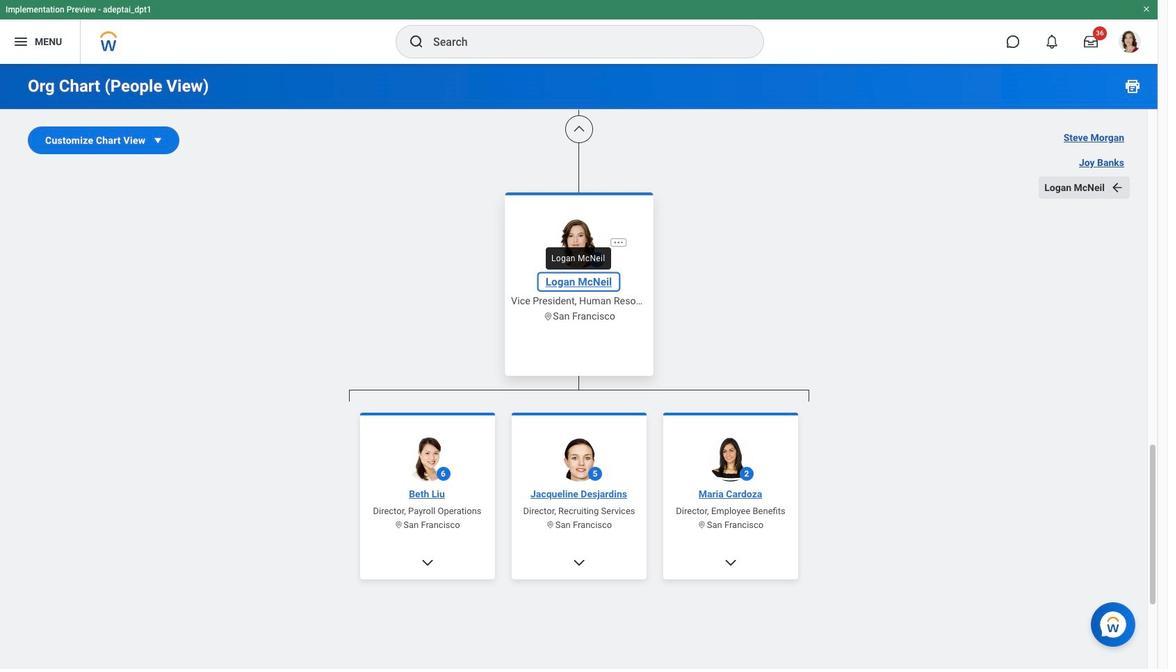 Task type: vqa. For each thing, say whether or not it's contained in the screenshot.
chevron down icon for location icon
yes



Task type: describe. For each thing, give the bounding box(es) containing it.
print org chart image
[[1125, 78, 1141, 95]]

inbox large image
[[1084, 35, 1098, 49]]

justify image
[[13, 33, 29, 50]]

1 chevron down image from the left
[[420, 556, 434, 570]]

profile logan mcneil image
[[1119, 31, 1141, 56]]

2 chevron down image from the left
[[572, 556, 586, 570]]

caret down image
[[151, 134, 165, 147]]

location image for first chevron down image from right
[[546, 521, 555, 530]]

location image for chevron down icon
[[698, 521, 707, 530]]

notifications large image
[[1045, 35, 1059, 49]]



Task type: locate. For each thing, give the bounding box(es) containing it.
logan mcneil, logan mcneil, 3 direct reports element
[[349, 402, 809, 670]]

arrow left image
[[1111, 181, 1125, 195]]

1 location image from the left
[[546, 521, 555, 530]]

search image
[[408, 33, 425, 50]]

0 horizontal spatial chevron down image
[[420, 556, 434, 570]]

tooltip
[[542, 243, 615, 274]]

location image
[[546, 521, 555, 530], [698, 521, 707, 530]]

location image
[[395, 521, 404, 530]]

1 horizontal spatial chevron down image
[[572, 556, 586, 570]]

chevron down image
[[420, 556, 434, 570], [572, 556, 586, 570]]

0 horizontal spatial location image
[[546, 521, 555, 530]]

Search Workday  search field
[[433, 26, 735, 57]]

banner
[[0, 0, 1158, 64]]

close environment banner image
[[1143, 5, 1151, 13]]

chevron up image
[[572, 122, 586, 136]]

2 location image from the left
[[698, 521, 707, 530]]

main content
[[0, 0, 1158, 670]]

1 horizontal spatial location image
[[698, 521, 707, 530]]

chevron down image
[[724, 556, 738, 570]]



